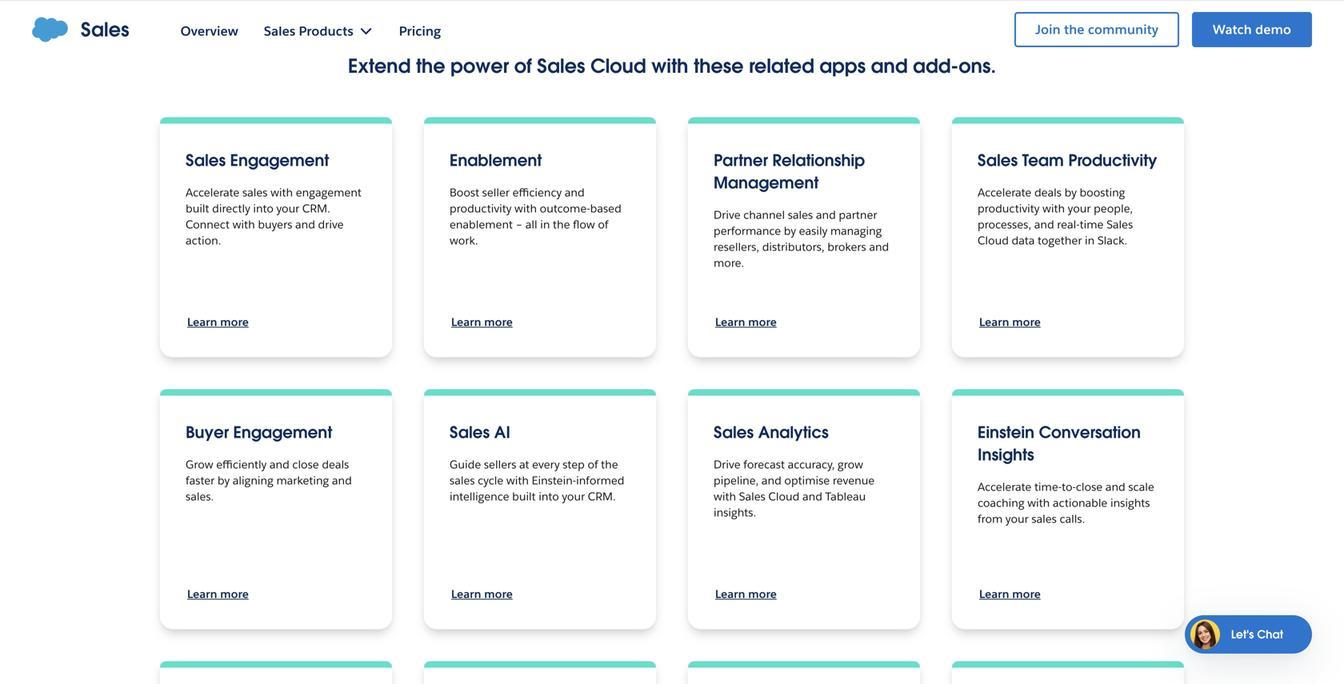 Task type: vqa. For each thing, say whether or not it's contained in the screenshot.
the embedded
no



Task type: describe. For each thing, give the bounding box(es) containing it.
with inside accelerate time-to-close and scale coaching with actionable insights from your sales calls.
[[1028, 496, 1050, 510]]

grow
[[186, 457, 213, 472]]

learn more for buyer engagement
[[187, 587, 249, 601]]

easily
[[799, 224, 828, 238]]

learn for buyer engagement
[[187, 587, 217, 601]]

einstein-
[[532, 473, 576, 488]]

more for sales team productivity
[[1013, 315, 1041, 329]]

time
[[1080, 217, 1104, 232]]

pipeline,
[[714, 473, 759, 488]]

0 vertical spatial of
[[514, 54, 532, 78]]

cycle
[[478, 473, 504, 488]]

action.
[[186, 233, 221, 248]]

buyers
[[258, 217, 292, 232]]

guide sellers at every step of the sales cycle with einstein-informed intelligence built into your crm.
[[450, 457, 625, 504]]

partner
[[839, 208, 878, 222]]

sales team productivity link
[[978, 150, 1158, 171]]

with inside drive forecast accuracy, grow pipeline, and optimise revenue with sales cloud and tableau insights.
[[714, 489, 736, 504]]

sales engagement link
[[186, 150, 329, 171]]

learn more for partner relationship management
[[716, 315, 777, 329]]

learn more link for buyer engagement
[[186, 585, 250, 604]]

extend
[[348, 54, 411, 78]]

channel
[[744, 208, 785, 222]]

crm. inside accelerate sales with engagement built directly into your crm. connect with buyers and drive action.
[[302, 201, 330, 216]]

let's chat button
[[1185, 615, 1313, 654]]

faster
[[186, 473, 215, 488]]

sales team productivity
[[978, 150, 1158, 171]]

into inside the guide sellers at every step of the sales cycle with einstein-informed intelligence built into your crm.
[[539, 489, 559, 504]]

and up easily
[[816, 208, 836, 222]]

enablement
[[450, 150, 542, 171]]

sales link
[[32, 17, 129, 42]]

and down "forecast"
[[762, 473, 782, 488]]

einstein conversation insights link
[[978, 422, 1141, 465]]

deals inside accelerate deals by boosting productivity with your people, processes, and real-time sales cloud data together in slack.
[[1035, 185, 1062, 200]]

learn for enablement
[[451, 315, 481, 329]]

accelerate time-to-close and scale coaching with actionable insights from your sales calls.
[[978, 480, 1155, 526]]

learn more link for einstein conversation insights
[[978, 585, 1043, 604]]

more for sales engagement
[[220, 315, 249, 329]]

at
[[519, 457, 529, 472]]

learn for sales team productivity
[[980, 315, 1010, 329]]

real-
[[1057, 217, 1080, 232]]

all
[[526, 217, 538, 232]]

partner relationship management
[[714, 150, 865, 193]]

contact us 00800 7253 3333
[[947, 12, 1041, 46]]

learn more for einstein conversation insights
[[980, 587, 1041, 601]]

more for partner relationship management
[[748, 315, 777, 329]]

drive for partner relationship management
[[714, 208, 741, 222]]

learn for sales ai
[[451, 587, 481, 601]]

learn more link for partner relationship management
[[714, 313, 779, 332]]

intelligence
[[450, 489, 509, 504]]

sales inside the guide sellers at every step of the sales cycle with einstein-informed intelligence built into your crm.
[[450, 473, 475, 488]]

sales analytics link
[[714, 422, 829, 443]]

insights
[[978, 445, 1034, 465]]

sales ai
[[450, 422, 511, 443]]

grow
[[838, 457, 864, 472]]

brokers
[[828, 240, 867, 254]]

learn for sales analytics
[[716, 587, 745, 601]]

actionable
[[1053, 496, 1108, 510]]

by for buyer engagement
[[218, 473, 230, 488]]

apps
[[820, 54, 866, 78]]

with inside 'boost seller efficiency and productivity with outcome-based enablement – all in the flow of work.'
[[515, 201, 537, 216]]

3333
[[1014, 32, 1041, 46]]

drive forecast accuracy, grow pipeline, and optimise revenue with sales cloud and tableau insights.
[[714, 457, 875, 520]]

extend the power of sales cloud with these related apps and add-ons.
[[348, 54, 996, 78]]

by inside accelerate deals by boosting productivity with your people, processes, and real-time sales cloud data together in slack.
[[1065, 185, 1077, 200]]

the inside 'boost seller efficiency and productivity with outcome-based enablement – all in the flow of work.'
[[553, 217, 570, 232]]

more for buyer engagement
[[220, 587, 249, 601]]

accelerate deals by boosting productivity with your people, processes, and real-time sales cloud data together in slack.
[[978, 185, 1133, 248]]

scale
[[1129, 480, 1155, 494]]

performance
[[714, 224, 781, 238]]

00800
[[947, 32, 981, 46]]

learn for einstein conversation insights
[[980, 587, 1010, 601]]

boosting
[[1080, 185, 1126, 200]]

processes,
[[978, 217, 1032, 232]]

and inside 'boost seller efficiency and productivity with outcome-based enablement – all in the flow of work.'
[[565, 185, 585, 200]]

outcome-
[[540, 201, 590, 216]]

conversation
[[1039, 422, 1141, 443]]

let's chat
[[1232, 627, 1284, 642]]

with up buyers
[[271, 185, 293, 200]]

sellers
[[484, 457, 517, 472]]

einstein
[[978, 422, 1035, 443]]

every
[[532, 457, 560, 472]]

0 vertical spatial the
[[416, 54, 445, 78]]

slack.
[[1098, 233, 1128, 248]]

partner
[[714, 150, 768, 171]]

accuracy,
[[788, 457, 835, 472]]

revenue
[[833, 473, 875, 488]]

of inside 'boost seller efficiency and productivity with outcome-based enablement – all in the flow of work.'
[[598, 217, 609, 232]]

ai
[[494, 422, 511, 443]]

deals inside the grow efficiently and close deals faster by aligning marketing and sales.
[[322, 457, 349, 472]]

and inside accelerate deals by boosting productivity with your people, processes, and real-time sales cloud data together in slack.
[[1035, 217, 1055, 232]]

7253
[[984, 32, 1011, 46]]

learn more link for sales ai
[[450, 585, 514, 604]]

together
[[1038, 233, 1082, 248]]

analytics
[[758, 422, 829, 443]]

management
[[714, 172, 819, 193]]

forecast
[[744, 457, 785, 472]]

people,
[[1094, 201, 1133, 216]]

productivity
[[1069, 150, 1158, 171]]

drive channel sales and partner performance by easily managing resellers, distributors, brokers and more.
[[714, 208, 889, 270]]

your inside accelerate time-to-close and scale coaching with actionable insights from your sales calls.
[[1006, 512, 1029, 526]]

sales.
[[186, 489, 214, 504]]

and left 'add-'
[[871, 54, 908, 78]]



Task type: locate. For each thing, give the bounding box(es) containing it.
sales down guide
[[450, 473, 475, 488]]

work.
[[450, 233, 478, 248]]

the up informed
[[601, 457, 618, 472]]

cloud inside drive forecast accuracy, grow pipeline, and optimise revenue with sales cloud and tableau insights.
[[769, 489, 800, 504]]

efficiently
[[216, 457, 267, 472]]

productivity inside 'boost seller efficiency and productivity with outcome-based enablement – all in the flow of work.'
[[450, 201, 512, 216]]

by for partner relationship management
[[784, 224, 796, 238]]

1 vertical spatial built
[[512, 489, 536, 504]]

sales inside drive forecast accuracy, grow pipeline, and optimise revenue with sales cloud and tableau insights.
[[739, 489, 766, 504]]

productivity for enablement
[[450, 201, 512, 216]]

drive inside drive channel sales and partner performance by easily managing resellers, distributors, brokers and more.
[[714, 208, 741, 222]]

with up insights.
[[714, 489, 736, 504]]

0 horizontal spatial by
[[218, 473, 230, 488]]

accelerate
[[186, 185, 240, 200], [978, 185, 1032, 200], [978, 480, 1032, 494]]

boost seller efficiency and productivity with outcome-based enablement – all in the flow of work.
[[450, 185, 622, 248]]

accelerate for einstein conversation insights
[[978, 480, 1032, 494]]

2 horizontal spatial cloud
[[978, 233, 1009, 248]]

0 horizontal spatial in
[[540, 217, 550, 232]]

your inside accelerate deals by boosting productivity with your people, processes, and real-time sales cloud data together in slack.
[[1068, 201, 1091, 216]]

close up actionable in the bottom right of the page
[[1076, 480, 1103, 494]]

in inside accelerate deals by boosting productivity with your people, processes, and real-time sales cloud data together in slack.
[[1085, 233, 1095, 248]]

learn more link for sales team productivity
[[978, 313, 1043, 332]]

close up marketing
[[292, 457, 319, 472]]

of down based
[[598, 217, 609, 232]]

crm. inside the guide sellers at every step of the sales cycle with einstein-informed intelligence built into your crm.
[[588, 489, 616, 504]]

0 vertical spatial drive
[[714, 208, 741, 222]]

engagement
[[296, 185, 362, 200]]

add-
[[913, 54, 959, 78]]

0 vertical spatial deals
[[1035, 185, 1062, 200]]

1 drive from the top
[[714, 208, 741, 222]]

built inside the guide sellers at every step of the sales cycle with einstein-informed intelligence built into your crm.
[[512, 489, 536, 504]]

sales up easily
[[788, 208, 813, 222]]

accelerate for sales team productivity
[[978, 185, 1032, 200]]

enablement
[[450, 217, 513, 232]]

1 horizontal spatial deals
[[1035, 185, 1062, 200]]

and inside accelerate time-to-close and scale coaching with actionable insights from your sales calls.
[[1106, 480, 1126, 494]]

close for einstein conversation insights
[[1076, 480, 1103, 494]]

the inside the guide sellers at every step of the sales cycle with einstein-informed intelligence built into your crm.
[[601, 457, 618, 472]]

productivity for sales team productivity
[[978, 201, 1040, 216]]

drive
[[714, 208, 741, 222], [714, 457, 741, 472]]

0 vertical spatial built
[[186, 201, 209, 216]]

your up buyers
[[276, 201, 300, 216]]

1 vertical spatial in
[[1085, 233, 1095, 248]]

built
[[186, 201, 209, 216], [512, 489, 536, 504]]

1 vertical spatial close
[[1076, 480, 1103, 494]]

guide
[[450, 457, 481, 472]]

in inside 'boost seller efficiency and productivity with outcome-based enablement – all in the flow of work.'
[[540, 217, 550, 232]]

optimise
[[785, 473, 830, 488]]

by
[[1065, 185, 1077, 200], [784, 224, 796, 238], [218, 473, 230, 488]]

let's
[[1232, 627, 1254, 642]]

–
[[516, 217, 523, 232]]

0 vertical spatial into
[[253, 201, 274, 216]]

in down time
[[1085, 233, 1095, 248]]

1 horizontal spatial the
[[553, 217, 570, 232]]

drive up performance
[[714, 208, 741, 222]]

with inside accelerate deals by boosting productivity with your people, processes, and real-time sales cloud data together in slack.
[[1043, 201, 1065, 216]]

more for einstein conversation insights
[[1013, 587, 1041, 601]]

by inside drive channel sales and partner performance by easily managing resellers, distributors, brokers and more.
[[784, 224, 796, 238]]

by right faster at the left bottom of the page
[[218, 473, 230, 488]]

2 drive from the top
[[714, 457, 741, 472]]

drive up pipeline,
[[714, 457, 741, 472]]

by left boosting
[[1065, 185, 1077, 200]]

2 vertical spatial by
[[218, 473, 230, 488]]

buyer engagement link
[[186, 422, 332, 443]]

productivity
[[450, 201, 512, 216], [978, 201, 1040, 216]]

1 horizontal spatial productivity
[[978, 201, 1040, 216]]

0 vertical spatial by
[[1065, 185, 1077, 200]]

and down optimise
[[803, 489, 823, 504]]

engagement up accelerate sales with engagement built directly into your crm. connect with buyers and drive action.
[[230, 150, 329, 171]]

accelerate inside accelerate time-to-close and scale coaching with actionable insights from your sales calls.
[[978, 480, 1032, 494]]

distributors,
[[762, 240, 825, 254]]

of up informed
[[588, 457, 598, 472]]

0 vertical spatial engagement
[[230, 150, 329, 171]]

into
[[253, 201, 274, 216], [539, 489, 559, 504]]

accelerate up coaching
[[978, 480, 1032, 494]]

more for sales analytics
[[748, 587, 777, 601]]

accelerate inside accelerate deals by boosting productivity with your people, processes, and real-time sales cloud data together in slack.
[[978, 185, 1032, 200]]

grow efficiently and close deals faster by aligning marketing and sales.
[[186, 457, 352, 504]]

0 horizontal spatial the
[[416, 54, 445, 78]]

sales inside drive channel sales and partner performance by easily managing resellers, distributors, brokers and more.
[[788, 208, 813, 222]]

0 horizontal spatial productivity
[[450, 201, 512, 216]]

buyer
[[186, 422, 229, 443]]

by inside the grow efficiently and close deals faster by aligning marketing and sales.
[[218, 473, 230, 488]]

learn more for sales ai
[[451, 587, 513, 601]]

sales analytics
[[714, 422, 829, 443]]

contact
[[965, 12, 1006, 27]]

enablement link
[[450, 150, 542, 171]]

learn more for sales analytics
[[716, 587, 777, 601]]

learn more link for sales engagement
[[186, 313, 250, 332]]

sales ai link
[[450, 422, 511, 443]]

your inside the guide sellers at every step of the sales cycle with einstein-informed intelligence built into your crm.
[[562, 489, 585, 504]]

accelerate inside accelerate sales with engagement built directly into your crm. connect with buyers and drive action.
[[186, 185, 240, 200]]

2 vertical spatial of
[[588, 457, 598, 472]]

accelerate for sales engagement
[[186, 185, 240, 200]]

engagement
[[230, 150, 329, 171], [233, 422, 332, 443]]

your down coaching
[[1006, 512, 1029, 526]]

einstein conversation insights
[[978, 422, 1141, 465]]

site tools navigation
[[918, 10, 1313, 55]]

learn more for sales team productivity
[[980, 315, 1041, 329]]

sales inside accelerate sales with engagement built directly into your crm. connect with buyers and drive action.
[[242, 185, 268, 200]]

deals down team
[[1035, 185, 1062, 200]]

resellers,
[[714, 240, 760, 254]]

1 horizontal spatial built
[[512, 489, 536, 504]]

learn more for enablement
[[451, 315, 513, 329]]

1 horizontal spatial cloud
[[769, 489, 800, 504]]

with up real- at the top right
[[1043, 201, 1065, 216]]

1 vertical spatial of
[[598, 217, 609, 232]]

directly
[[212, 201, 250, 216]]

engagement for sales engagement
[[230, 150, 329, 171]]

2 productivity from the left
[[978, 201, 1040, 216]]

0 vertical spatial cloud
[[591, 54, 646, 78]]

deals up marketing
[[322, 457, 349, 472]]

learn more for sales engagement
[[187, 315, 249, 329]]

the down outcome-
[[553, 217, 570, 232]]

and inside accelerate sales with engagement built directly into your crm. connect with buyers and drive action.
[[295, 217, 315, 232]]

learn more
[[187, 315, 249, 329], [451, 315, 513, 329], [716, 315, 777, 329], [980, 315, 1041, 329], [187, 587, 249, 601], [451, 587, 513, 601], [716, 587, 777, 601], [980, 587, 1041, 601]]

0 horizontal spatial deals
[[322, 457, 349, 472]]

1 vertical spatial by
[[784, 224, 796, 238]]

salesforce context menu utility navigation
[[1002, 10, 1313, 49]]

these
[[694, 54, 744, 78]]

relationship
[[773, 150, 865, 171]]

1 horizontal spatial by
[[784, 224, 796, 238]]

based
[[590, 201, 622, 216]]

in
[[540, 217, 550, 232], [1085, 233, 1095, 248]]

more for enablement
[[484, 315, 513, 329]]

insights
[[1111, 496, 1150, 510]]

into up buyers
[[253, 201, 274, 216]]

sales inside accelerate time-to-close and scale coaching with actionable insights from your sales calls.
[[1032, 512, 1057, 526]]

built down the at
[[512, 489, 536, 504]]

0 horizontal spatial cloud
[[591, 54, 646, 78]]

to-
[[1062, 480, 1076, 494]]

productivity inside accelerate deals by boosting productivity with your people, processes, and real-time sales cloud data together in slack.
[[978, 201, 1040, 216]]

1 vertical spatial the
[[553, 217, 570, 232]]

drive
[[318, 217, 344, 232]]

sales inside accelerate deals by boosting productivity with your people, processes, and real-time sales cloud data together in slack.
[[1107, 217, 1133, 232]]

chat
[[1258, 627, 1284, 642]]

your up real- at the top right
[[1068, 201, 1091, 216]]

sales up 'directly'
[[242, 185, 268, 200]]

0 horizontal spatial into
[[253, 201, 274, 216]]

the
[[416, 54, 445, 78], [553, 217, 570, 232], [601, 457, 618, 472]]

your inside accelerate sales with engagement built directly into your crm. connect with buyers and drive action.
[[276, 201, 300, 216]]

boost
[[450, 185, 479, 200]]

with down the time- at the bottom of the page
[[1028, 496, 1050, 510]]

the left power
[[416, 54, 445, 78]]

sales engagement
[[186, 150, 329, 171]]

learn for sales engagement
[[187, 315, 217, 329]]

accelerate up 'directly'
[[186, 185, 240, 200]]

with
[[652, 54, 689, 78], [271, 185, 293, 200], [515, 201, 537, 216], [1043, 201, 1065, 216], [233, 217, 255, 232], [507, 473, 529, 488], [714, 489, 736, 504], [1028, 496, 1050, 510]]

ons.
[[959, 54, 996, 78]]

sales
[[242, 185, 268, 200], [788, 208, 813, 222], [450, 473, 475, 488], [1032, 512, 1057, 526]]

into down einstein-
[[539, 489, 559, 504]]

drive inside drive forecast accuracy, grow pipeline, and optimise revenue with sales cloud and tableau insights.
[[714, 457, 741, 472]]

1 horizontal spatial into
[[539, 489, 559, 504]]

cloud
[[591, 54, 646, 78], [978, 233, 1009, 248], [769, 489, 800, 504]]

2 vertical spatial the
[[601, 457, 618, 472]]

0 horizontal spatial crm.
[[302, 201, 330, 216]]

and left drive
[[295, 217, 315, 232]]

managing
[[831, 224, 882, 238]]

and up together
[[1035, 217, 1055, 232]]

of
[[514, 54, 532, 78], [598, 217, 609, 232], [588, 457, 598, 472]]

sales
[[81, 17, 129, 42], [537, 54, 585, 78], [186, 150, 226, 171], [978, 150, 1018, 171], [1107, 217, 1133, 232], [450, 422, 490, 443], [714, 422, 754, 443], [739, 489, 766, 504]]

2 horizontal spatial by
[[1065, 185, 1077, 200]]

with down the at
[[507, 473, 529, 488]]

aligning
[[233, 473, 274, 488]]

1 horizontal spatial close
[[1076, 480, 1103, 494]]

crm. down engagement
[[302, 201, 330, 216]]

us
[[1009, 12, 1022, 27]]

1 productivity from the left
[[450, 201, 512, 216]]

close
[[292, 457, 319, 472], [1076, 480, 1103, 494]]

from
[[978, 512, 1003, 526]]

buyer engagement
[[186, 422, 332, 443]]

power
[[451, 54, 509, 78]]

flow
[[573, 217, 595, 232]]

insights.
[[714, 505, 756, 520]]

learn more link for enablement
[[450, 313, 514, 332]]

more
[[220, 315, 249, 329], [484, 315, 513, 329], [748, 315, 777, 329], [1013, 315, 1041, 329], [220, 587, 249, 601], [484, 587, 513, 601], [748, 587, 777, 601], [1013, 587, 1041, 601]]

into inside accelerate sales with engagement built directly into your crm. connect with buyers and drive action.
[[253, 201, 274, 216]]

sales left calls.
[[1032, 512, 1057, 526]]

built up connect
[[186, 201, 209, 216]]

1 vertical spatial deals
[[322, 457, 349, 472]]

0 vertical spatial in
[[540, 217, 550, 232]]

connect
[[186, 217, 230, 232]]

1 vertical spatial into
[[539, 489, 559, 504]]

and up insights
[[1106, 480, 1126, 494]]

with up 'all'
[[515, 201, 537, 216]]

in right 'all'
[[540, 217, 550, 232]]

crm. down informed
[[588, 489, 616, 504]]

your
[[276, 201, 300, 216], [1068, 201, 1091, 216], [562, 489, 585, 504], [1006, 512, 1029, 526]]

by up distributors, at the top right of the page
[[784, 224, 796, 238]]

learn more link for sales analytics
[[714, 585, 779, 604]]

data
[[1012, 233, 1035, 248]]

and up outcome-
[[565, 185, 585, 200]]

of inside the guide sellers at every step of the sales cycle with einstein-informed intelligence built into your crm.
[[588, 457, 598, 472]]

efficiency
[[513, 185, 562, 200]]

accelerate sales with engagement built directly into your crm. connect with buyers and drive action.
[[186, 185, 362, 248]]

1 vertical spatial cloud
[[978, 233, 1009, 248]]

1 horizontal spatial in
[[1085, 233, 1095, 248]]

built inside accelerate sales with engagement built directly into your crm. connect with buyers and drive action.
[[186, 201, 209, 216]]

0 vertical spatial crm.
[[302, 201, 330, 216]]

0 horizontal spatial close
[[292, 457, 319, 472]]

2 vertical spatial cloud
[[769, 489, 800, 504]]

drive for sales analytics
[[714, 457, 741, 472]]

accelerate up the processes,
[[978, 185, 1032, 200]]

with down 'directly'
[[233, 217, 255, 232]]

productivity up enablement
[[450, 201, 512, 216]]

2 horizontal spatial the
[[601, 457, 618, 472]]

0 horizontal spatial built
[[186, 201, 209, 216]]

close inside the grow efficiently and close deals faster by aligning marketing and sales.
[[292, 457, 319, 472]]

engagement up the grow efficiently and close deals faster by aligning marketing and sales.
[[233, 422, 332, 443]]

related
[[749, 54, 815, 78]]

and right marketing
[[332, 473, 352, 488]]

step
[[563, 457, 585, 472]]

1 horizontal spatial crm.
[[588, 489, 616, 504]]

team
[[1023, 150, 1064, 171]]

informed
[[576, 473, 625, 488]]

1 vertical spatial drive
[[714, 457, 741, 472]]

coaching
[[978, 496, 1025, 510]]

of right power
[[514, 54, 532, 78]]

and up marketing
[[270, 457, 290, 472]]

more for sales ai
[[484, 587, 513, 601]]

and down managing
[[869, 240, 889, 254]]

productivity up the processes,
[[978, 201, 1040, 216]]

with inside the guide sellers at every step of the sales cycle with einstein-informed intelligence built into your crm.
[[507, 473, 529, 488]]

1 vertical spatial crm.
[[588, 489, 616, 504]]

learn for partner relationship management
[[716, 315, 745, 329]]

cloud inside accelerate deals by boosting productivity with your people, processes, and real-time sales cloud data together in slack.
[[978, 233, 1009, 248]]

close for buyer engagement
[[292, 457, 319, 472]]

with left these
[[652, 54, 689, 78]]

contact us link
[[965, 12, 1022, 27]]

close inside accelerate time-to-close and scale coaching with actionable insights from your sales calls.
[[1076, 480, 1103, 494]]

1 vertical spatial engagement
[[233, 422, 332, 443]]

your down einstein-
[[562, 489, 585, 504]]

marketing
[[276, 473, 329, 488]]

engagement for buyer engagement
[[233, 422, 332, 443]]

more.
[[714, 256, 744, 270]]

0 vertical spatial close
[[292, 457, 319, 472]]



